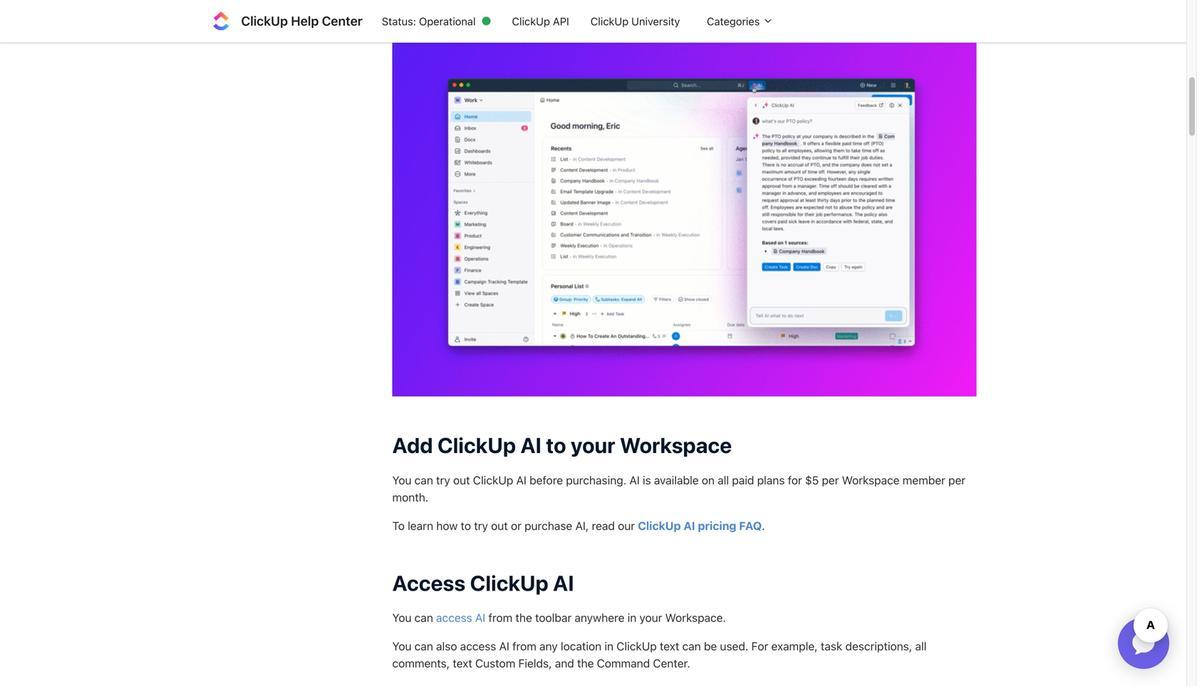 Task type: vqa. For each thing, say whether or not it's contained in the screenshot.
'FEATURES' to the top
no



Task type: locate. For each thing, give the bounding box(es) containing it.
university
[[631, 15, 680, 27]]

1 vertical spatial access
[[460, 640, 496, 653]]

ai left is on the right bottom of the page
[[630, 473, 640, 487]]

per
[[822, 473, 839, 487], [949, 473, 966, 487]]

clickup ai pricing faq link
[[638, 519, 762, 533]]

in inside 'you can also access ai from any location in clickup text can be used. for example, task descriptions, all comments, text custom fields, and the command center.'
[[605, 640, 614, 653]]

in right anywhere
[[628, 611, 637, 625]]

all right descriptions,
[[915, 640, 927, 653]]

ai,
[[575, 519, 589, 533]]

access inside 'you can also access ai from any location in clickup text can be used. for example, task descriptions, all comments, text custom fields, and the command center.'
[[460, 640, 496, 653]]

ai
[[521, 433, 542, 458], [516, 473, 527, 487], [630, 473, 640, 487], [684, 519, 695, 533], [553, 570, 574, 596], [475, 611, 485, 625], [499, 640, 509, 653]]

learn
[[408, 519, 433, 533]]

0 horizontal spatial in
[[605, 640, 614, 653]]

1 horizontal spatial per
[[949, 473, 966, 487]]

2 vertical spatial you
[[392, 640, 412, 653]]

clickup help center link
[[210, 10, 371, 32]]

0 vertical spatial the
[[516, 611, 532, 625]]

per right $5
[[822, 473, 839, 487]]

access up custom
[[460, 640, 496, 653]]

text
[[660, 640, 679, 653], [453, 657, 472, 670]]

you inside 'you can also access ai from any location in clickup text can be used. for example, task descriptions, all comments, text custom fields, and the command center.'
[[392, 640, 412, 653]]

plans
[[757, 473, 785, 487]]

your up the purchasing.
[[571, 433, 615, 458]]

0 vertical spatial all
[[718, 473, 729, 487]]

workspace left 'member'
[[842, 473, 900, 487]]

gif demonstrating someone asking ai what's our pto policy? and ai responding with the policy from the company handbook, which is a doc within the workspace. image
[[392, 31, 977, 397]]

0 horizontal spatial per
[[822, 473, 839, 487]]

to
[[546, 433, 566, 458], [461, 519, 471, 533]]

0 vertical spatial workspace
[[620, 433, 732, 458]]

location
[[561, 640, 602, 653]]

you for you can also access ai from any location in clickup text can be used. for example, task descriptions, all comments, text custom fields, and the command center.
[[392, 640, 412, 653]]

can down access
[[415, 611, 433, 625]]

how
[[436, 519, 458, 533]]

0 horizontal spatial out
[[453, 473, 470, 487]]

application
[[1101, 601, 1187, 686]]

to up "before"
[[546, 433, 566, 458]]

1 vertical spatial you
[[392, 611, 412, 625]]

can
[[415, 473, 433, 487], [415, 611, 433, 625], [415, 640, 433, 653], [682, 640, 701, 653]]

you up comments,
[[392, 640, 412, 653]]

can inside you can try out clickup ai before purchasing. ai is available on all paid plans for $5 per workspace member per month.
[[415, 473, 433, 487]]

out left the or
[[491, 519, 508, 533]]

can left be
[[682, 640, 701, 653]]

categories
[[707, 15, 763, 27]]

in up 'command'
[[605, 640, 614, 653]]

clickup left api
[[512, 15, 550, 27]]

per right 'member'
[[949, 473, 966, 487]]

0 vertical spatial from
[[488, 611, 513, 625]]

clickup up toolbar
[[470, 570, 549, 596]]

all inside you can try out clickup ai before purchasing. ai is available on all paid plans for $5 per workspace member per month.
[[718, 473, 729, 487]]

0 horizontal spatial workspace
[[620, 433, 732, 458]]

add clickup ai to your workspace
[[392, 433, 732, 458]]

faq
[[739, 519, 762, 533]]

out up how
[[453, 473, 470, 487]]

0 horizontal spatial try
[[436, 473, 450, 487]]

all
[[718, 473, 729, 487], [915, 640, 927, 653]]

1 vertical spatial to
[[461, 519, 471, 533]]

clickup inside 'you can also access ai from any location in clickup text can be used. for example, task descriptions, all comments, text custom fields, and the command center.'
[[617, 640, 657, 653]]

from down access clickup ai in the left of the page
[[488, 611, 513, 625]]

1 vertical spatial your
[[640, 611, 662, 625]]

0 horizontal spatial your
[[571, 433, 615, 458]]

be
[[704, 640, 717, 653]]

access up also
[[436, 611, 472, 625]]

to right how
[[461, 519, 471, 533]]

1 horizontal spatial to
[[546, 433, 566, 458]]

all right on
[[718, 473, 729, 487]]

access clickup ai
[[392, 570, 574, 596]]

the
[[516, 611, 532, 625], [577, 657, 594, 670]]

try
[[436, 473, 450, 487], [474, 519, 488, 533]]

center
[[322, 13, 363, 29]]

workspace up available in the right of the page
[[620, 433, 732, 458]]

can up comments,
[[415, 640, 433, 653]]

text down also
[[453, 657, 472, 670]]

1 vertical spatial try
[[474, 519, 488, 533]]

1 you from the top
[[392, 473, 412, 487]]

task
[[821, 640, 843, 653]]

from up "fields,"
[[512, 640, 537, 653]]

your up 'you can also access ai from any location in clickup text can be used. for example, task descriptions, all comments, text custom fields, and the command center.'
[[640, 611, 662, 625]]

1 vertical spatial from
[[512, 640, 537, 653]]

in
[[628, 611, 637, 625], [605, 640, 614, 653]]

clickup
[[241, 13, 288, 29], [512, 15, 550, 27], [591, 15, 629, 27], [438, 433, 516, 458], [473, 473, 513, 487], [638, 519, 681, 533], [470, 570, 549, 596], [617, 640, 657, 653]]

you inside you can try out clickup ai before purchasing. ai is available on all paid plans for $5 per workspace member per month.
[[392, 473, 412, 487]]

0 horizontal spatial the
[[516, 611, 532, 625]]

anywhere
[[575, 611, 625, 625]]

operational
[[419, 15, 476, 27]]

1 horizontal spatial workspace
[[842, 473, 900, 487]]

1 horizontal spatial your
[[640, 611, 662, 625]]

ai left pricing
[[684, 519, 695, 533]]

month.
[[392, 490, 429, 504]]

you up month.
[[392, 473, 412, 487]]

clickup inside you can try out clickup ai before purchasing. ai is available on all paid plans for $5 per workspace member per month.
[[473, 473, 513, 487]]

paid
[[732, 473, 754, 487]]

0 horizontal spatial all
[[718, 473, 729, 487]]

.
[[762, 519, 765, 533]]

on
[[702, 473, 715, 487]]

from inside 'you can also access ai from any location in clickup text can be used. for example, task descriptions, all comments, text custom fields, and the command center.'
[[512, 640, 537, 653]]

0 vertical spatial you
[[392, 473, 412, 487]]

text up center.
[[660, 640, 679, 653]]

1 horizontal spatial text
[[660, 640, 679, 653]]

you
[[392, 473, 412, 487], [392, 611, 412, 625], [392, 640, 412, 653]]

purchasing.
[[566, 473, 627, 487]]

workspace
[[620, 433, 732, 458], [842, 473, 900, 487]]

you for you can access ai from the toolbar anywhere in your workspace.
[[392, 611, 412, 625]]

1 horizontal spatial the
[[577, 657, 594, 670]]

0 vertical spatial your
[[571, 433, 615, 458]]

1 vertical spatial all
[[915, 640, 927, 653]]

clickup left help
[[241, 13, 288, 29]]

api
[[553, 15, 569, 27]]

from
[[488, 611, 513, 625], [512, 640, 537, 653]]

try inside you can try out clickup ai before purchasing. ai is available on all paid plans for $5 per workspace member per month.
[[436, 473, 450, 487]]

0 vertical spatial text
[[660, 640, 679, 653]]

try right how
[[474, 519, 488, 533]]

the down location
[[577, 657, 594, 670]]

available
[[654, 473, 699, 487]]

access
[[436, 611, 472, 625], [460, 640, 496, 653]]

you down access
[[392, 611, 412, 625]]

you can access ai from the toolbar anywhere in your workspace.
[[392, 611, 726, 625]]

1 vertical spatial workspace
[[842, 473, 900, 487]]

can up month.
[[415, 473, 433, 487]]

the left toolbar
[[516, 611, 532, 625]]

ai up you can access ai from the toolbar anywhere in your workspace.
[[553, 570, 574, 596]]

clickup up 'command'
[[617, 640, 657, 653]]

1 horizontal spatial all
[[915, 640, 927, 653]]

clickup help help center home page image
[[210, 10, 233, 32]]

categories button
[[691, 8, 779, 34]]

0 horizontal spatial to
[[461, 519, 471, 533]]

you can also access ai from any location in clickup text can be used. for example, task descriptions, all comments, text custom fields, and the command center.
[[392, 640, 927, 670]]

you for you can try out clickup ai before purchasing. ai is available on all paid plans for $5 per workspace member per month.
[[392, 473, 412, 487]]

try up how
[[436, 473, 450, 487]]

clickup up the or
[[473, 473, 513, 487]]

0 vertical spatial in
[[628, 611, 637, 625]]

can for try
[[415, 473, 433, 487]]

all inside 'you can also access ai from any location in clickup text can be used. for example, task descriptions, all comments, text custom fields, and the command center.'
[[915, 640, 927, 653]]

out
[[453, 473, 470, 487], [491, 519, 508, 533]]

access ai link
[[436, 611, 485, 625]]

3 you from the top
[[392, 640, 412, 653]]

any
[[540, 640, 558, 653]]

1 vertical spatial the
[[577, 657, 594, 670]]

0 horizontal spatial text
[[453, 657, 472, 670]]

you can try out clickup ai before purchasing. ai is available on all paid plans for $5 per workspace member per month.
[[392, 473, 966, 504]]

1 vertical spatial out
[[491, 519, 508, 533]]

ai up custom
[[499, 640, 509, 653]]

2 you from the top
[[392, 611, 412, 625]]

0 vertical spatial out
[[453, 473, 470, 487]]

access
[[392, 570, 466, 596]]

0 vertical spatial to
[[546, 433, 566, 458]]

1 vertical spatial in
[[605, 640, 614, 653]]

0 vertical spatial try
[[436, 473, 450, 487]]

workspace.
[[665, 611, 726, 625]]

1 vertical spatial text
[[453, 657, 472, 670]]

your
[[571, 433, 615, 458], [640, 611, 662, 625]]

1 horizontal spatial in
[[628, 611, 637, 625]]



Task type: describe. For each thing, give the bounding box(es) containing it.
for
[[788, 473, 802, 487]]

clickup left university at top
[[591, 15, 629, 27]]

add
[[392, 433, 433, 458]]

clickup university link
[[580, 8, 691, 34]]

clickup right our
[[638, 519, 681, 533]]

0 vertical spatial access
[[436, 611, 472, 625]]

clickup api link
[[501, 8, 580, 34]]

to for your
[[546, 433, 566, 458]]

1 horizontal spatial try
[[474, 519, 488, 533]]

1 per from the left
[[822, 473, 839, 487]]

in for anywhere
[[628, 611, 637, 625]]

purchase
[[525, 519, 572, 533]]

comments,
[[392, 657, 450, 670]]

clickup api
[[512, 15, 569, 27]]

can for access
[[415, 611, 433, 625]]

is
[[643, 473, 651, 487]]

member
[[903, 473, 946, 487]]

descriptions,
[[846, 640, 912, 653]]

help
[[291, 13, 319, 29]]

also
[[436, 640, 457, 653]]

clickup right add
[[438, 433, 516, 458]]

can for also
[[415, 640, 433, 653]]

1 horizontal spatial out
[[491, 519, 508, 533]]

or
[[511, 519, 522, 533]]

our
[[618, 519, 635, 533]]

in for location
[[605, 640, 614, 653]]

status: operational
[[382, 15, 476, 27]]

$5
[[805, 473, 819, 487]]

status:
[[382, 15, 416, 27]]

ai left "before"
[[516, 473, 527, 487]]

and
[[555, 657, 574, 670]]

center.
[[653, 657, 690, 670]]

read
[[592, 519, 615, 533]]

2 per from the left
[[949, 473, 966, 487]]

fields,
[[518, 657, 552, 670]]

example,
[[771, 640, 818, 653]]

to for try
[[461, 519, 471, 533]]

before
[[530, 473, 563, 487]]

ai up "before"
[[521, 433, 542, 458]]

toolbar
[[535, 611, 572, 625]]

for
[[751, 640, 768, 653]]

command
[[597, 657, 650, 670]]

used.
[[720, 640, 748, 653]]

out inside you can try out clickup ai before purchasing. ai is available on all paid plans for $5 per workspace member per month.
[[453, 473, 470, 487]]

pricing
[[698, 519, 736, 533]]

workspace inside you can try out clickup ai before purchasing. ai is available on all paid plans for $5 per workspace member per month.
[[842, 473, 900, 487]]

clickup university
[[591, 15, 680, 27]]

the inside 'you can also access ai from any location in clickup text can be used. for example, task descriptions, all comments, text custom fields, and the command center.'
[[577, 657, 594, 670]]

custom
[[475, 657, 515, 670]]

to
[[392, 519, 405, 533]]

ai inside 'you can also access ai from any location in clickup text can be used. for example, task descriptions, all comments, text custom fields, and the command center.'
[[499, 640, 509, 653]]

clickup help center
[[241, 13, 363, 29]]

ai down access clickup ai in the left of the page
[[475, 611, 485, 625]]

to learn how to try out or purchase ai, read our clickup ai pricing faq .
[[392, 519, 771, 533]]



